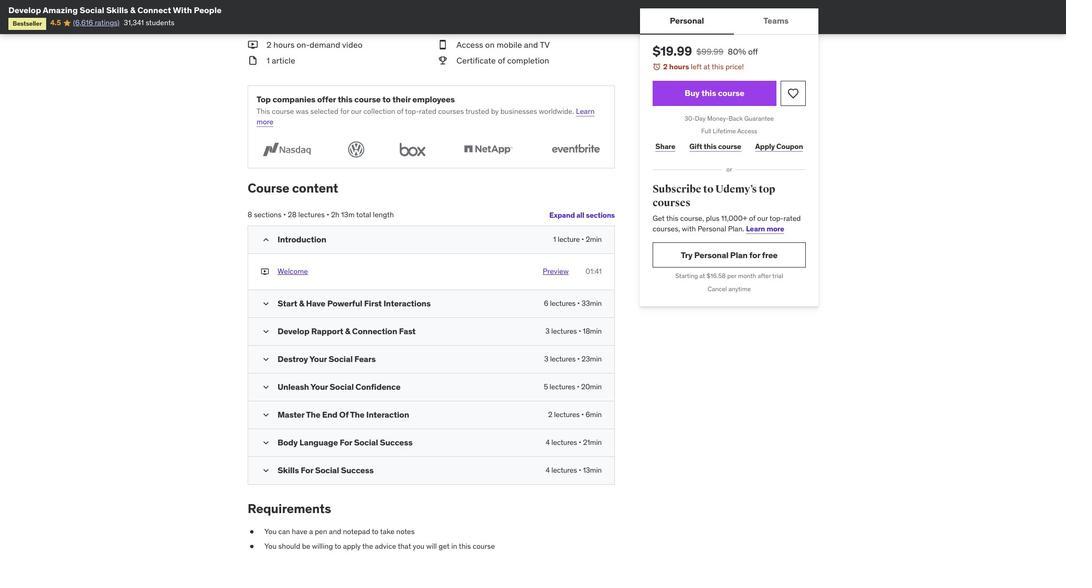 Task type: locate. For each thing, give the bounding box(es) containing it.
notes
[[396, 527, 415, 536]]

start
[[278, 298, 297, 308]]

course up the back
[[718, 88, 744, 98]]

pen
[[315, 527, 327, 536]]

hours down $19.99
[[669, 62, 689, 71]]

skills down body at the left of the page
[[278, 465, 299, 475]]

expand all sections button
[[549, 205, 615, 226]]

learn more for top companies offer this course to their employees
[[257, 107, 595, 126]]

1 horizontal spatial top-
[[769, 214, 784, 223]]

lectures for develop rapport & connection fast
[[551, 326, 577, 336]]

lectures left 13min
[[551, 465, 577, 475]]

1 you from the top
[[264, 527, 277, 536]]

2 small image from the top
[[261, 465, 271, 476]]

for left free
[[749, 250, 760, 260]]

gift
[[689, 142, 702, 151]]

0 vertical spatial rated
[[419, 107, 436, 116]]

1 vertical spatial and
[[329, 527, 341, 536]]

4 down 4 lectures • 21min
[[546, 465, 550, 475]]

connection
[[352, 326, 397, 336]]

0 horizontal spatial sections
[[254, 210, 281, 219]]

1 horizontal spatial our
[[757, 214, 768, 223]]

and left tv
[[524, 39, 538, 50]]

0 vertical spatial hours
[[273, 39, 295, 50]]

this inside get this course, plus 11,000+ of our top-rated courses, with personal plan.
[[666, 214, 678, 223]]

access down the back
[[737, 127, 757, 135]]

expand
[[549, 210, 575, 220]]

0 vertical spatial 1
[[267, 55, 270, 66]]

share
[[655, 142, 675, 151]]

personal button
[[640, 8, 734, 34]]

• left 33min
[[577, 298, 580, 308]]

that
[[398, 541, 411, 551]]

0 vertical spatial personal
[[670, 15, 704, 26]]

course,
[[680, 214, 704, 223]]

develop amazing social skills & connect with people
[[8, 5, 222, 15]]

personal up $16.58
[[694, 250, 728, 260]]

1 left article on the top left of the page
[[267, 55, 270, 66]]

social for skills
[[315, 465, 339, 475]]

lectures left the 18min
[[551, 326, 577, 336]]

more down "this"
[[257, 117, 273, 126]]

this up courses,
[[666, 214, 678, 223]]

small image left destroy
[[261, 354, 271, 364]]

1 for 1 article
[[267, 55, 270, 66]]

social for destroy
[[329, 353, 353, 364]]

social up (6,616 ratings)
[[80, 5, 104, 15]]

learn more link up free
[[746, 224, 784, 233]]

1 horizontal spatial 1
[[553, 235, 556, 244]]

rated
[[419, 107, 436, 116], [784, 214, 801, 223]]

in
[[451, 541, 457, 551]]

will
[[426, 541, 437, 551]]

coupon
[[776, 142, 803, 151]]

• for destroy your social fears
[[577, 354, 580, 363]]

to inside the subscribe to udemy's top courses
[[703, 183, 713, 196]]

1 horizontal spatial courses
[[653, 196, 690, 209]]

fears
[[354, 353, 376, 364]]

for right language
[[340, 437, 352, 447]]

1 vertical spatial of
[[397, 107, 403, 116]]

1 horizontal spatial 2
[[548, 410, 552, 419]]

you left 'should'
[[264, 541, 277, 551]]

small image
[[261, 354, 271, 364], [261, 465, 271, 476]]

sections right 8
[[254, 210, 281, 219]]

1 vertical spatial 1
[[553, 235, 556, 244]]

1 4 from the top
[[546, 437, 550, 447]]

lectures left 23min
[[550, 354, 576, 363]]

mobile
[[497, 39, 522, 50]]

this right gift
[[704, 142, 717, 151]]

top- down their
[[405, 107, 419, 116]]

develop rapport & connection fast
[[278, 326, 416, 336]]

money-
[[707, 114, 729, 122]]

1 horizontal spatial learn more
[[746, 224, 784, 233]]

1 horizontal spatial learn more link
[[746, 224, 784, 233]]

course down lifetime
[[718, 142, 741, 151]]

learn right the plan.
[[746, 224, 765, 233]]

0 vertical spatial learn more
[[257, 107, 595, 126]]

1 sections from the left
[[254, 210, 281, 219]]

this right in
[[459, 541, 471, 551]]

small image up requirements on the left
[[261, 465, 271, 476]]

1 vertical spatial learn more
[[746, 224, 784, 233]]

with
[[173, 5, 192, 15]]

0 horizontal spatial our
[[351, 107, 362, 116]]

develop
[[8, 5, 41, 15], [278, 326, 309, 336]]

1 left lecture at the right top of the page
[[553, 235, 556, 244]]

welcome button
[[278, 267, 308, 277]]

get this course, plus 11,000+ of our top-rated courses, with personal plan.
[[653, 214, 801, 233]]

of down their
[[397, 107, 403, 116]]

people
[[194, 5, 222, 15]]

the left end
[[306, 409, 320, 420]]

willing
[[312, 541, 333, 551]]

expand all sections
[[549, 210, 615, 220]]

this right buy
[[701, 88, 716, 98]]

1 horizontal spatial of
[[498, 55, 505, 66]]

0 horizontal spatial success
[[341, 465, 374, 475]]

2 horizontal spatial &
[[345, 326, 350, 336]]

fast
[[399, 326, 416, 336]]

courses inside the subscribe to udemy's top courses
[[653, 196, 690, 209]]

lectures for master the end of the interaction
[[554, 410, 580, 419]]

0 vertical spatial learn
[[576, 107, 595, 116]]

worldwide.
[[539, 107, 574, 116]]

to left take
[[372, 527, 378, 536]]

1 horizontal spatial hours
[[669, 62, 689, 71]]

sections
[[254, 210, 281, 219], [586, 210, 615, 220]]

of down access on mobile and tv at the top
[[498, 55, 505, 66]]

after
[[758, 272, 771, 280]]

day
[[695, 114, 706, 122]]

3
[[545, 326, 550, 336], [544, 354, 548, 363]]

your right destroy
[[309, 353, 327, 364]]

1 vertical spatial our
[[757, 214, 768, 223]]

should
[[278, 541, 300, 551]]

& left have at the left bottom
[[299, 298, 304, 308]]

3 up 5
[[544, 354, 548, 363]]

0 vertical spatial courses
[[438, 107, 464, 116]]

skills up ratings)
[[106, 5, 128, 15]]

1 horizontal spatial and
[[524, 39, 538, 50]]

3 for destroy your social fears
[[544, 354, 548, 363]]

get
[[653, 214, 665, 223]]

1 vertical spatial rated
[[784, 214, 801, 223]]

0 horizontal spatial 1
[[267, 55, 270, 66]]

• left 20min
[[577, 382, 579, 391]]

back
[[729, 114, 743, 122]]

develop up destroy
[[278, 326, 309, 336]]

plus
[[706, 214, 720, 223]]

1 vertical spatial learn more link
[[746, 224, 784, 233]]

top- down top
[[769, 214, 784, 223]]

subscribe
[[653, 183, 701, 196]]

you
[[264, 527, 277, 536], [264, 541, 277, 551]]

2
[[267, 39, 271, 50], [663, 62, 668, 71], [548, 410, 552, 419]]

0 horizontal spatial xsmall image
[[248, 541, 256, 552]]

1 horizontal spatial sections
[[586, 210, 615, 220]]

• left 2min at the top
[[581, 235, 584, 244]]

more up free
[[767, 224, 784, 233]]

0 horizontal spatial learn more link
[[257, 107, 595, 126]]

1 vertical spatial you
[[264, 541, 277, 551]]

0 vertical spatial 2
[[267, 39, 271, 50]]

1 vertical spatial for
[[301, 465, 313, 475]]

by
[[491, 107, 499, 116]]

& up 31,341
[[130, 5, 136, 15]]

lectures right 5
[[550, 382, 575, 391]]

1 vertical spatial access
[[737, 127, 757, 135]]

skills
[[106, 5, 128, 15], [278, 465, 299, 475]]

more for top companies offer this course to their employees
[[257, 117, 273, 126]]

0 vertical spatial 4
[[546, 437, 550, 447]]

• left 2h 13m
[[327, 210, 329, 219]]

learn more link
[[257, 107, 595, 126], [746, 224, 784, 233]]

1 vertical spatial skills
[[278, 465, 299, 475]]

small image for skills
[[261, 465, 271, 476]]

your right unleash
[[310, 381, 328, 392]]

3 down '6'
[[545, 326, 550, 336]]

0 vertical spatial skills
[[106, 5, 128, 15]]

0 vertical spatial for
[[340, 437, 352, 447]]

1 horizontal spatial access
[[737, 127, 757, 135]]

lectures for body language for social success
[[551, 437, 577, 447]]

0 vertical spatial access
[[456, 39, 483, 50]]

course right in
[[473, 541, 495, 551]]

$99.99
[[696, 46, 724, 57]]

1 horizontal spatial more
[[767, 224, 784, 233]]

sections right all
[[586, 210, 615, 220]]

to left udemy's
[[703, 183, 713, 196]]

1 vertical spatial your
[[310, 381, 328, 392]]

of right 11,000+ on the right top
[[749, 214, 755, 223]]

the right "of" on the bottom left of the page
[[350, 409, 364, 420]]

and
[[524, 39, 538, 50], [329, 527, 341, 536]]

0 vertical spatial 3
[[545, 326, 550, 336]]

course inside button
[[718, 88, 744, 98]]

start & have powerful first interactions
[[278, 298, 431, 308]]

try personal plan for free link
[[653, 243, 806, 268]]

guarantee
[[744, 114, 774, 122]]

develop for develop rapport & connection fast
[[278, 326, 309, 336]]

lectures for unleash your  social confidence
[[550, 382, 575, 391]]

1 small image from the top
[[261, 354, 271, 364]]

1 vertical spatial small image
[[261, 465, 271, 476]]

3 for develop rapport & connection fast
[[545, 326, 550, 336]]

tab list
[[640, 8, 818, 35]]

1 vertical spatial develop
[[278, 326, 309, 336]]

1 horizontal spatial the
[[350, 409, 364, 420]]

learn more up free
[[746, 224, 784, 233]]

lectures left 21min at the right of the page
[[551, 437, 577, 447]]

0 horizontal spatial hours
[[273, 39, 295, 50]]

2 down 5 lectures • 20min
[[548, 410, 552, 419]]

teams button
[[734, 8, 818, 34]]

and right pen on the bottom of page
[[329, 527, 341, 536]]

0 horizontal spatial rated
[[419, 107, 436, 116]]

1 horizontal spatial xsmall image
[[261, 267, 269, 277]]

courses down employees
[[438, 107, 464, 116]]

0 horizontal spatial more
[[257, 117, 273, 126]]

rapport
[[311, 326, 343, 336]]

• left 6min on the bottom right of the page
[[581, 410, 584, 419]]

0 horizontal spatial learn
[[576, 107, 595, 116]]

access up the certificate
[[456, 39, 483, 50]]

master the end of the interaction
[[278, 409, 409, 420]]

2 for 2 lectures • 6min
[[548, 410, 552, 419]]

plan.
[[728, 224, 744, 233]]

• left 21min at the right of the page
[[579, 437, 581, 447]]

(6,616
[[73, 18, 93, 27]]

1 vertical spatial 4
[[546, 465, 550, 475]]

have
[[292, 527, 307, 536]]

1 vertical spatial top-
[[769, 214, 784, 223]]

our
[[351, 107, 362, 116], [757, 214, 768, 223]]

access inside 30-day money-back guarantee full lifetime access
[[737, 127, 757, 135]]

at left $16.58
[[699, 272, 705, 280]]

hours up article on the top left of the page
[[273, 39, 295, 50]]

small image
[[248, 39, 258, 51], [438, 39, 448, 51], [248, 55, 258, 67], [438, 55, 448, 67], [261, 235, 271, 245], [261, 298, 271, 309], [261, 326, 271, 337], [261, 382, 271, 392], [261, 410, 271, 420], [261, 437, 271, 448]]

personal inside get this course, plus 11,000+ of our top-rated courses, with personal plan.
[[698, 224, 726, 233]]

success down interaction
[[380, 437, 413, 447]]

0 vertical spatial develop
[[8, 5, 41, 15]]

0 horizontal spatial the
[[306, 409, 320, 420]]

our inside get this course, plus 11,000+ of our top-rated courses, with personal plan.
[[757, 214, 768, 223]]

1 vertical spatial more
[[767, 224, 784, 233]]

learn right worldwide.
[[576, 107, 595, 116]]

was
[[296, 107, 309, 116]]

2 right alarm image
[[663, 62, 668, 71]]

for
[[340, 107, 349, 116], [749, 250, 760, 260]]

learn more link down employees
[[257, 107, 595, 126]]

8 sections • 28 lectures • 2h 13m total length
[[248, 210, 394, 219]]

gift this course link
[[687, 136, 744, 157]]

• for skills for social success
[[579, 465, 581, 475]]

1 vertical spatial &
[[299, 298, 304, 308]]

at right left
[[704, 62, 710, 71]]

0 vertical spatial learn more link
[[257, 107, 595, 126]]

1 horizontal spatial develop
[[278, 326, 309, 336]]

4 up 4 lectures • 13min
[[546, 437, 550, 447]]

0 horizontal spatial learn more
[[257, 107, 595, 126]]

you left can
[[264, 527, 277, 536]]

for down language
[[301, 465, 313, 475]]

lectures left 6min on the bottom right of the page
[[554, 410, 580, 419]]

xsmall image
[[248, 527, 256, 537]]

1 vertical spatial 2
[[663, 62, 668, 71]]

1 vertical spatial courses
[[653, 196, 690, 209]]

1 horizontal spatial rated
[[784, 214, 801, 223]]

body
[[278, 437, 298, 447]]

interactions
[[383, 298, 431, 308]]

0 horizontal spatial develop
[[8, 5, 41, 15]]

personal down plus
[[698, 224, 726, 233]]

2 4 from the top
[[546, 465, 550, 475]]

of
[[498, 55, 505, 66], [397, 107, 403, 116], [749, 214, 755, 223]]

0 horizontal spatial for
[[340, 107, 349, 116]]

teams
[[764, 15, 789, 26]]

2 sections from the left
[[586, 210, 615, 220]]

0 horizontal spatial and
[[329, 527, 341, 536]]

xsmall image down xsmall image
[[248, 541, 256, 552]]

to left 'apply'
[[335, 541, 341, 551]]

5 lectures • 20min
[[544, 382, 602, 391]]

• left the 18min
[[579, 326, 581, 336]]

be
[[302, 541, 310, 551]]

1 horizontal spatial for
[[749, 250, 760, 260]]

0 vertical spatial more
[[257, 117, 273, 126]]

xsmall image
[[261, 267, 269, 277], [248, 541, 256, 552]]

• for introduction
[[581, 235, 584, 244]]

2 you from the top
[[264, 541, 277, 551]]

2 vertical spatial personal
[[694, 250, 728, 260]]

2 vertical spatial 2
[[548, 410, 552, 419]]

full
[[701, 127, 711, 135]]

success down body language for social success
[[341, 465, 374, 475]]

left
[[691, 62, 702, 71]]

0 vertical spatial small image
[[261, 354, 271, 364]]

social down language
[[315, 465, 339, 475]]

1 vertical spatial 3
[[544, 354, 548, 363]]

learn more down employees
[[257, 107, 595, 126]]

master
[[278, 409, 304, 420]]

our right 11,000+ on the right top
[[757, 214, 768, 223]]

personal up $19.99
[[670, 15, 704, 26]]

2 vertical spatial of
[[749, 214, 755, 223]]

1 horizontal spatial skills
[[278, 465, 299, 475]]

to up collection
[[383, 94, 391, 104]]

• for start & have powerful first interactions
[[577, 298, 580, 308]]

personal inside try personal plan for free link
[[694, 250, 728, 260]]

preview
[[543, 267, 569, 276]]

for down top companies offer this course to their employees
[[340, 107, 349, 116]]

2 for 2 hours on-demand video
[[267, 39, 271, 50]]

xsmall image left welcome button
[[261, 267, 269, 277]]

• left 13min
[[579, 465, 581, 475]]

0 horizontal spatial of
[[397, 107, 403, 116]]

2 horizontal spatial of
[[749, 214, 755, 223]]

1 vertical spatial learn
[[746, 224, 765, 233]]

0 horizontal spatial access
[[456, 39, 483, 50]]

2 lectures • 6min
[[548, 410, 602, 419]]

social up master the end of the interaction
[[330, 381, 354, 392]]

2 up the 1 article
[[267, 39, 271, 50]]

personal inside personal button
[[670, 15, 704, 26]]

destroy
[[278, 353, 308, 364]]

& right rapport
[[345, 326, 350, 336]]

courses down the subscribe
[[653, 196, 690, 209]]

with
[[682, 224, 696, 233]]

2 the from the left
[[350, 409, 364, 420]]

1 vertical spatial at
[[699, 272, 705, 280]]

social left fears
[[329, 353, 353, 364]]

• left 23min
[[577, 354, 580, 363]]

learn
[[576, 107, 595, 116], [746, 224, 765, 233]]

0 horizontal spatial courses
[[438, 107, 464, 116]]

0 vertical spatial top-
[[405, 107, 419, 116]]

1 horizontal spatial learn
[[746, 224, 765, 233]]

0 horizontal spatial for
[[301, 465, 313, 475]]

this
[[257, 107, 270, 116]]

hours for left
[[669, 62, 689, 71]]

our down top companies offer this course to their employees
[[351, 107, 362, 116]]

top-
[[405, 107, 419, 116], [769, 214, 784, 223]]

• for body language for social success
[[579, 437, 581, 447]]

this course was selected for our collection of top-rated courses trusted by businesses worldwide.
[[257, 107, 574, 116]]

0 vertical spatial you
[[264, 527, 277, 536]]

to
[[383, 94, 391, 104], [703, 183, 713, 196], [372, 527, 378, 536], [335, 541, 341, 551]]

eventbrite image
[[546, 140, 606, 160]]

1 vertical spatial personal
[[698, 224, 726, 233]]

0 horizontal spatial 2
[[267, 39, 271, 50]]

develop up bestseller
[[8, 5, 41, 15]]

bestseller
[[13, 20, 42, 27]]

lectures right '6'
[[550, 298, 576, 308]]



Task type: describe. For each thing, give the bounding box(es) containing it.
small image for destroy
[[261, 354, 271, 364]]

requirements
[[248, 500, 331, 517]]

of inside get this course, plus 11,000+ of our top-rated courses, with personal plan.
[[749, 214, 755, 223]]

1 vertical spatial success
[[341, 465, 374, 475]]

01:41
[[585, 267, 602, 276]]

0 vertical spatial xsmall image
[[261, 267, 269, 277]]

30-
[[685, 114, 695, 122]]

learn more link for subscribe to udemy's top courses
[[746, 224, 784, 233]]

your for destroy
[[309, 353, 327, 364]]

6
[[544, 298, 548, 308]]

confidence
[[355, 381, 400, 392]]

rated inside get this course, plus 11,000+ of our top-rated courses, with personal plan.
[[784, 214, 801, 223]]

learn for subscribe to udemy's top courses
[[746, 224, 765, 233]]

4 for skills for social success
[[546, 465, 550, 475]]

you for you should be willing to apply the advice that you will get in this course
[[264, 541, 277, 551]]

course up collection
[[354, 94, 381, 104]]

top companies offer this course to their employees
[[257, 94, 455, 104]]

you
[[413, 541, 424, 551]]

2 vertical spatial &
[[345, 326, 350, 336]]

on
[[485, 39, 495, 50]]

social down interaction
[[354, 437, 378, 447]]

gift this course
[[689, 142, 741, 151]]

1 vertical spatial xsmall image
[[248, 541, 256, 552]]

4 for body language for social success
[[546, 437, 550, 447]]

unleash
[[278, 381, 309, 392]]

develop for develop amazing social skills & connect with people
[[8, 5, 41, 15]]

unleash your  social confidence
[[278, 381, 400, 392]]

learn more for subscribe to udemy's top courses
[[746, 224, 784, 233]]

trusted
[[466, 107, 489, 116]]

this inside button
[[701, 88, 716, 98]]

28
[[288, 210, 297, 219]]

• for develop rapport & connection fast
[[579, 326, 581, 336]]

ratings)
[[95, 18, 120, 27]]

body language for social success
[[278, 437, 413, 447]]

trial
[[772, 272, 783, 280]]

33min
[[582, 298, 602, 308]]

skills for social success
[[278, 465, 374, 475]]

connect
[[137, 5, 171, 15]]

top- inside get this course, plus 11,000+ of our top-rated courses, with personal plan.
[[769, 214, 784, 223]]

introduction
[[278, 234, 326, 245]]

box image
[[395, 140, 430, 160]]

(6,616 ratings)
[[73, 18, 120, 27]]

off
[[748, 46, 758, 57]]

at inside starting at $16.58 per month after trial cancel anytime
[[699, 272, 705, 280]]

this right offer
[[338, 94, 353, 104]]

21min
[[583, 437, 602, 447]]

1 horizontal spatial &
[[299, 298, 304, 308]]

advice
[[375, 541, 396, 551]]

13min
[[583, 465, 602, 475]]

course down companies
[[272, 107, 294, 116]]

your for unleash
[[310, 381, 328, 392]]

content
[[292, 180, 338, 196]]

3 lectures • 18min
[[545, 326, 602, 336]]

demand
[[310, 39, 340, 50]]

try
[[681, 250, 692, 260]]

apply
[[343, 541, 361, 551]]

31,341
[[124, 18, 144, 27]]

0 vertical spatial our
[[351, 107, 362, 116]]

have
[[306, 298, 325, 308]]

learn more link for top companies offer this course to their employees
[[257, 107, 595, 126]]

lectures for destroy your social fears
[[550, 354, 576, 363]]

social for unleash
[[330, 381, 354, 392]]

video
[[342, 39, 362, 50]]

free
[[762, 250, 778, 260]]

2 for 2 hours left at this price!
[[663, 62, 668, 71]]

tab list containing personal
[[640, 8, 818, 35]]

more for subscribe to udemy's top courses
[[767, 224, 784, 233]]

offer
[[317, 94, 336, 104]]

lectures for skills for social success
[[551, 465, 577, 475]]

or
[[726, 165, 732, 173]]

0 vertical spatial of
[[498, 55, 505, 66]]

20min
[[581, 382, 602, 391]]

hours for on-
[[273, 39, 295, 50]]

selected
[[310, 107, 338, 116]]

0 horizontal spatial top-
[[405, 107, 419, 116]]

cancel
[[708, 285, 727, 293]]

lectures for start & have powerful first interactions
[[550, 298, 576, 308]]

30-day money-back guarantee full lifetime access
[[685, 114, 774, 135]]

4 lectures • 21min
[[546, 437, 602, 447]]

you for you can have a pen and notepad to take notes
[[264, 527, 277, 536]]

3 lectures • 23min
[[544, 354, 602, 363]]

top
[[257, 94, 271, 104]]

students
[[146, 18, 174, 27]]

1 horizontal spatial success
[[380, 437, 413, 447]]

language
[[299, 437, 338, 447]]

netapp image
[[458, 140, 518, 160]]

6min
[[586, 410, 602, 419]]

0 horizontal spatial skills
[[106, 5, 128, 15]]

month
[[738, 272, 756, 280]]

$16.58
[[707, 272, 726, 280]]

top
[[759, 183, 775, 196]]

$19.99 $99.99 80% off
[[653, 43, 758, 59]]

apply coupon
[[755, 142, 803, 151]]

2min
[[586, 235, 602, 244]]

apply coupon button
[[752, 136, 806, 157]]

wishlist image
[[787, 87, 800, 99]]

80%
[[728, 46, 746, 57]]

per
[[727, 272, 736, 280]]

2h 13m
[[331, 210, 355, 219]]

this left price!
[[712, 62, 724, 71]]

6 lectures • 33min
[[544, 298, 602, 308]]

1 the from the left
[[306, 409, 320, 420]]

learn for top companies offer this course to their employees
[[576, 107, 595, 116]]

1 horizontal spatial for
[[340, 437, 352, 447]]

powerful
[[327, 298, 362, 308]]

• for unleash your  social confidence
[[577, 382, 579, 391]]

collection
[[363, 107, 395, 116]]

nasdaq image
[[257, 140, 317, 160]]

18min
[[583, 326, 602, 336]]

courses,
[[653, 224, 680, 233]]

lecture
[[558, 235, 580, 244]]

1 vertical spatial for
[[749, 250, 760, 260]]

you should be willing to apply the advice that you will get in this course
[[264, 541, 495, 551]]

sections inside dropdown button
[[586, 210, 615, 220]]

1 lecture • 2min
[[553, 235, 602, 244]]

employees
[[412, 94, 455, 104]]

starting at $16.58 per month after trial cancel anytime
[[675, 272, 783, 293]]

interaction
[[366, 409, 409, 420]]

the
[[362, 541, 373, 551]]

8
[[248, 210, 252, 219]]

0 vertical spatial for
[[340, 107, 349, 116]]

31,341 students
[[124, 18, 174, 27]]

buy this course button
[[653, 81, 776, 106]]

2 hours on-demand video
[[267, 39, 362, 50]]

0 vertical spatial at
[[704, 62, 710, 71]]

take
[[380, 527, 394, 536]]

• for master the end of the interaction
[[581, 410, 584, 419]]

1 for 1 lecture • 2min
[[553, 235, 556, 244]]

0 horizontal spatial &
[[130, 5, 136, 15]]

23min
[[582, 354, 602, 363]]

volkswagen image
[[344, 140, 368, 160]]

• left 28
[[283, 210, 286, 219]]

total
[[356, 210, 371, 219]]

alarm image
[[653, 62, 661, 71]]

lectures right 28
[[298, 210, 325, 219]]

can
[[278, 527, 290, 536]]



Task type: vqa. For each thing, say whether or not it's contained in the screenshot.
top 3
yes



